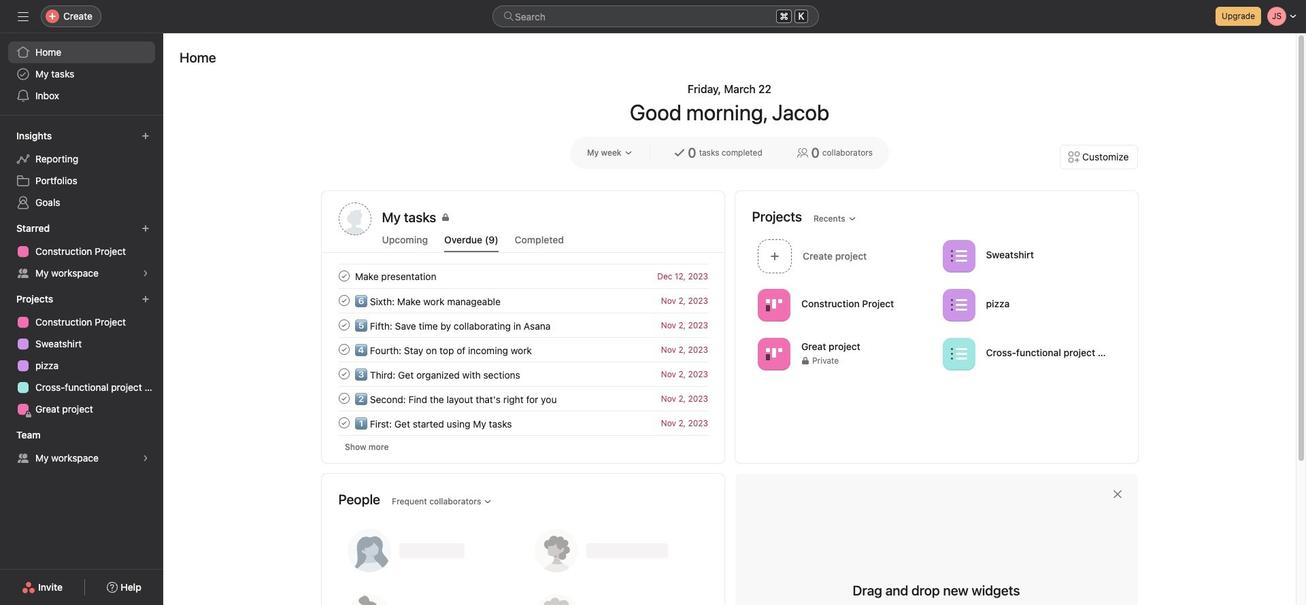Task type: locate. For each thing, give the bounding box(es) containing it.
1 mark complete checkbox from the top
[[336, 293, 352, 309]]

3 mark complete image from the top
[[336, 366, 352, 382]]

2 mark complete image from the top
[[336, 317, 352, 333]]

1 mark complete image from the top
[[336, 268, 352, 284]]

global element
[[0, 33, 163, 115]]

see details, my workspace image inside "teams" element
[[142, 454, 150, 463]]

list item
[[752, 235, 937, 277], [322, 264, 724, 288], [322, 288, 724, 313], [322, 313, 724, 337], [322, 337, 724, 362], [322, 362, 724, 386], [322, 386, 724, 411], [322, 411, 724, 435]]

0 vertical spatial see details, my workspace image
[[142, 269, 150, 278]]

0 vertical spatial mark complete checkbox
[[336, 268, 352, 284]]

1 see details, my workspace image from the top
[[142, 269, 150, 278]]

1 mark complete image from the top
[[336, 293, 352, 309]]

Mark complete checkbox
[[336, 293, 352, 309], [336, 317, 352, 333], [336, 342, 352, 358], [336, 366, 352, 382]]

list image
[[950, 248, 967, 264], [950, 297, 967, 313], [950, 346, 967, 362]]

2 mark complete checkbox from the top
[[336, 391, 352, 407]]

1 vertical spatial see details, my workspace image
[[142, 454, 150, 463]]

2 mark complete image from the top
[[336, 342, 352, 358]]

teams element
[[0, 423, 163, 472]]

0 vertical spatial mark complete image
[[336, 268, 352, 284]]

1 vertical spatial board image
[[766, 346, 782, 362]]

0 vertical spatial list image
[[950, 248, 967, 264]]

2 list image from the top
[[950, 297, 967, 313]]

mark complete image for third mark complete option from the bottom
[[336, 317, 352, 333]]

1 vertical spatial mark complete image
[[336, 342, 352, 358]]

2 vertical spatial mark complete checkbox
[[336, 415, 352, 431]]

1 vertical spatial list image
[[950, 297, 967, 313]]

new project or portfolio image
[[142, 295, 150, 303]]

see details, my workspace image inside starred element
[[142, 269, 150, 278]]

see details, my workspace image
[[142, 269, 150, 278], [142, 454, 150, 463]]

mark complete image
[[336, 268, 352, 284], [336, 342, 352, 358], [336, 415, 352, 431]]

4 mark complete image from the top
[[336, 391, 352, 407]]

mark complete image for 1st mark complete checkbox from the bottom
[[336, 415, 352, 431]]

3 mark complete checkbox from the top
[[336, 342, 352, 358]]

0 vertical spatial board image
[[766, 297, 782, 313]]

3 mark complete checkbox from the top
[[336, 415, 352, 431]]

new insights image
[[142, 132, 150, 140]]

mark complete image
[[336, 293, 352, 309], [336, 317, 352, 333], [336, 366, 352, 382], [336, 391, 352, 407]]

mark complete image for second mark complete option from the bottom
[[336, 342, 352, 358]]

board image
[[766, 297, 782, 313], [766, 346, 782, 362]]

1 board image from the top
[[766, 297, 782, 313]]

None field
[[493, 5, 819, 27]]

1 vertical spatial mark complete checkbox
[[336, 391, 352, 407]]

dismiss image
[[1112, 489, 1123, 500]]

3 mark complete image from the top
[[336, 415, 352, 431]]

2 see details, my workspace image from the top
[[142, 454, 150, 463]]

mark complete image for fourth mark complete option from the bottom
[[336, 293, 352, 309]]

Search tasks, projects, and more text field
[[493, 5, 819, 27]]

Mark complete checkbox
[[336, 268, 352, 284], [336, 391, 352, 407], [336, 415, 352, 431]]

2 vertical spatial mark complete image
[[336, 415, 352, 431]]

starred element
[[0, 216, 163, 287]]

2 vertical spatial list image
[[950, 346, 967, 362]]



Task type: vqa. For each thing, say whether or not it's contained in the screenshot.
topmost list image
yes



Task type: describe. For each thing, give the bounding box(es) containing it.
2 board image from the top
[[766, 346, 782, 362]]

1 list image from the top
[[950, 248, 967, 264]]

projects element
[[0, 287, 163, 423]]

mark complete image for second mark complete checkbox from the top of the page
[[336, 391, 352, 407]]

2 mark complete checkbox from the top
[[336, 317, 352, 333]]

4 mark complete checkbox from the top
[[336, 366, 352, 382]]

add profile photo image
[[338, 203, 371, 235]]

mark complete image for 4th mark complete option from the top
[[336, 366, 352, 382]]

hide sidebar image
[[18, 11, 29, 22]]

insights element
[[0, 124, 163, 216]]

1 mark complete checkbox from the top
[[336, 268, 352, 284]]

mark complete image for third mark complete checkbox from the bottom of the page
[[336, 268, 352, 284]]

add items to starred image
[[142, 225, 150, 233]]

3 list image from the top
[[950, 346, 967, 362]]



